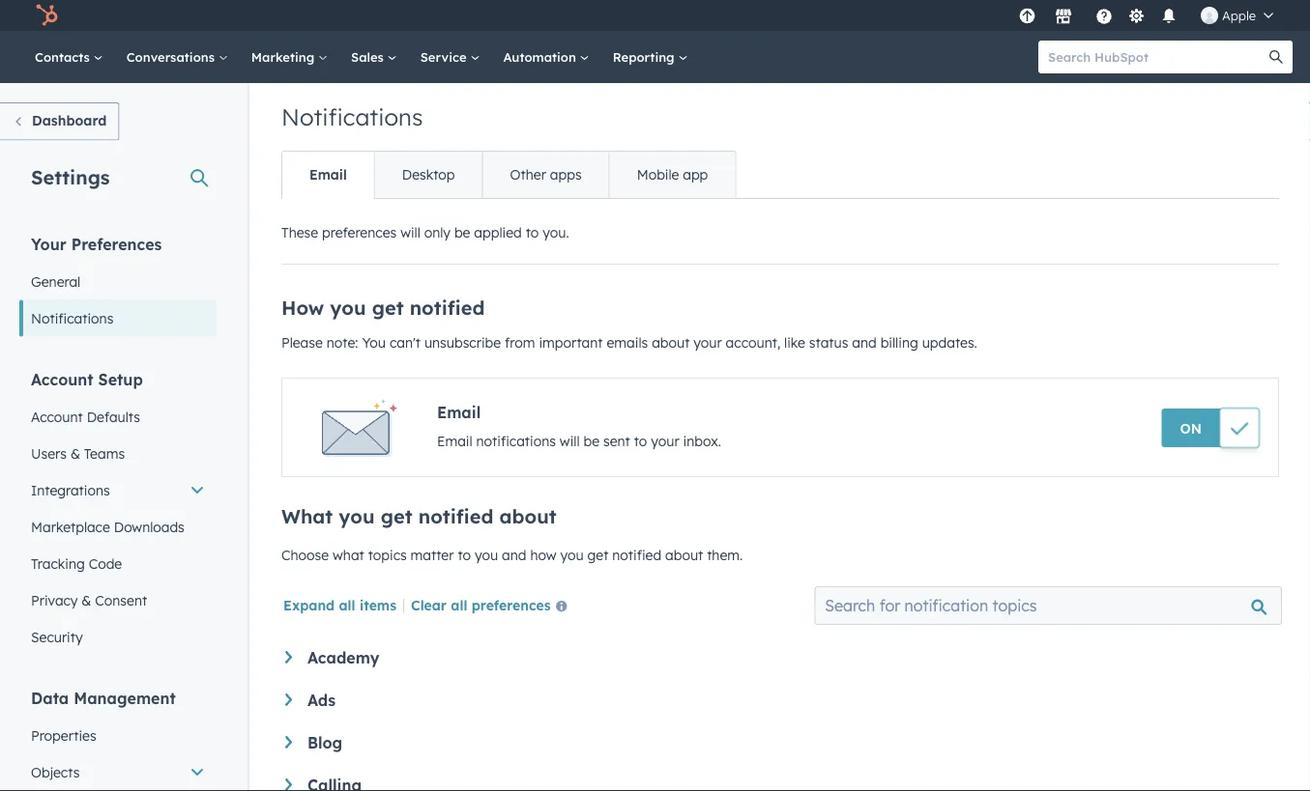 Task type: locate. For each thing, give the bounding box(es) containing it.
objects button
[[19, 755, 217, 791]]

0 vertical spatial your
[[694, 335, 722, 351]]

0 horizontal spatial be
[[454, 224, 470, 241]]

all right clear
[[451, 597, 467, 614]]

1 all from the left
[[339, 597, 355, 614]]

and left billing
[[852, 335, 877, 351]]

upgrade link
[[1015, 5, 1039, 26]]

1 horizontal spatial to
[[526, 224, 539, 241]]

please
[[281, 335, 323, 351]]

about left them.
[[665, 547, 703, 564]]

conversations link
[[115, 31, 240, 83]]

other apps button
[[482, 152, 609, 198]]

and left the how
[[502, 547, 526, 564]]

you
[[362, 335, 386, 351]]

about
[[652, 335, 690, 351], [500, 505, 557, 529], [665, 547, 703, 564]]

0 vertical spatial caret image
[[285, 737, 292, 749]]

0 horizontal spatial will
[[400, 224, 420, 241]]

them.
[[707, 547, 743, 564]]

account for account defaults
[[31, 409, 83, 425]]

0 vertical spatial preferences
[[322, 224, 397, 241]]

0 vertical spatial notifications
[[281, 102, 423, 132]]

all left items
[[339, 597, 355, 614]]

navigation
[[281, 151, 736, 199]]

tracking code link
[[19, 546, 217, 583]]

all
[[339, 597, 355, 614], [451, 597, 467, 614]]

account up account defaults
[[31, 370, 93, 389]]

& right users
[[70, 445, 80, 462]]

notifications down general
[[31, 310, 114, 327]]

2 account from the top
[[31, 409, 83, 425]]

can't
[[390, 335, 421, 351]]

caret image for academy
[[285, 652, 292, 664]]

1 vertical spatial caret image
[[285, 779, 292, 792]]

users
[[31, 445, 67, 462]]

your left account, at the top of page
[[694, 335, 722, 351]]

expand all items
[[283, 597, 396, 614]]

1 vertical spatial notifications
[[31, 310, 114, 327]]

billing
[[881, 335, 918, 351]]

help image
[[1096, 9, 1113, 26]]

be
[[454, 224, 470, 241], [584, 433, 600, 450]]

0 vertical spatial get
[[372, 296, 404, 320]]

sent
[[603, 433, 630, 450]]

2 caret image from the top
[[285, 694, 292, 707]]

notifications down "sales"
[[281, 102, 423, 132]]

how
[[281, 296, 324, 320]]

1 vertical spatial email
[[437, 403, 481, 423]]

be left sent
[[584, 433, 600, 450]]

0 horizontal spatial &
[[70, 445, 80, 462]]

1 vertical spatial get
[[381, 505, 412, 529]]

you
[[330, 296, 366, 320], [339, 505, 375, 529], [475, 547, 498, 564], [560, 547, 584, 564]]

service link
[[409, 31, 492, 83]]

1 horizontal spatial and
[[852, 335, 877, 351]]

blog button
[[285, 734, 1275, 753]]

apple
[[1222, 7, 1256, 23]]

notifications button
[[1153, 0, 1185, 31]]

0 vertical spatial caret image
[[285, 652, 292, 664]]

notified up unsubscribe
[[410, 296, 485, 320]]

setup
[[98, 370, 143, 389]]

will
[[400, 224, 420, 241], [560, 433, 580, 450]]

to right sent
[[634, 433, 647, 450]]

1 vertical spatial will
[[560, 433, 580, 450]]

0 vertical spatial &
[[70, 445, 80, 462]]

emails
[[607, 335, 648, 351]]

account
[[31, 370, 93, 389], [31, 409, 83, 425]]

reporting
[[613, 49, 678, 65]]

to right the matter
[[458, 547, 471, 564]]

notifications
[[281, 102, 423, 132], [31, 310, 114, 327]]

1 account from the top
[[31, 370, 93, 389]]

0 vertical spatial about
[[652, 335, 690, 351]]

0 horizontal spatial preferences
[[322, 224, 397, 241]]

hubspot image
[[35, 4, 58, 27]]

properties link
[[19, 718, 217, 755]]

2 vertical spatial to
[[458, 547, 471, 564]]

users & teams
[[31, 445, 125, 462]]

1 caret image from the top
[[285, 737, 292, 749]]

1 horizontal spatial all
[[451, 597, 467, 614]]

account defaults link
[[19, 399, 217, 436]]

1 horizontal spatial be
[[584, 433, 600, 450]]

1 caret image from the top
[[285, 652, 292, 664]]

0 horizontal spatial your
[[651, 433, 679, 450]]

caret image left ads
[[285, 694, 292, 707]]

all for expand
[[339, 597, 355, 614]]

notified up the matter
[[418, 505, 494, 529]]

academy
[[307, 649, 380, 668]]

account up users
[[31, 409, 83, 425]]

dashboard link
[[0, 102, 119, 141]]

0 horizontal spatial and
[[502, 547, 526, 564]]

&
[[70, 445, 80, 462], [82, 592, 91, 609]]

your left the inbox.
[[651, 433, 679, 450]]

& right privacy
[[82, 592, 91, 609]]

0 horizontal spatial all
[[339, 597, 355, 614]]

& for users
[[70, 445, 80, 462]]

account for account setup
[[31, 370, 93, 389]]

privacy
[[31, 592, 78, 609]]

objects
[[31, 764, 80, 781]]

teams
[[84, 445, 125, 462]]

these
[[281, 224, 318, 241]]

mobile app button
[[609, 152, 735, 198]]

0 vertical spatial to
[[526, 224, 539, 241]]

updates.
[[922, 335, 977, 351]]

caret image left academy
[[285, 652, 292, 664]]

privacy & consent link
[[19, 583, 217, 619]]

1 vertical spatial preferences
[[472, 597, 551, 614]]

marketing
[[251, 49, 318, 65]]

note:
[[327, 335, 358, 351]]

email
[[309, 166, 347, 183], [437, 403, 481, 423], [437, 433, 472, 450]]

you up clear all preferences
[[475, 547, 498, 564]]

to left you.
[[526, 224, 539, 241]]

1 vertical spatial and
[[502, 547, 526, 564]]

1 horizontal spatial &
[[82, 592, 91, 609]]

about up the how
[[500, 505, 557, 529]]

marketplace
[[31, 519, 110, 536]]

caret image
[[285, 737, 292, 749], [285, 779, 292, 792]]

clear all preferences
[[411, 597, 551, 614]]

1 horizontal spatial your
[[694, 335, 722, 351]]

0 vertical spatial will
[[400, 224, 420, 241]]

email notifications will be sent to your inbox.
[[437, 433, 721, 450]]

all for clear
[[451, 597, 467, 614]]

please note: you can't unsubscribe from important emails about your account, like status and billing updates.
[[281, 335, 977, 351]]

& for privacy
[[82, 592, 91, 609]]

search image
[[1270, 50, 1283, 64]]

caret image inside 'ads' dropdown button
[[285, 694, 292, 707]]

1 horizontal spatial will
[[560, 433, 580, 450]]

expand
[[283, 597, 335, 614]]

integrations button
[[19, 472, 217, 509]]

notified for notifications
[[410, 296, 485, 320]]

get up topics
[[381, 505, 412, 529]]

get right the how
[[587, 547, 609, 564]]

caret image
[[285, 652, 292, 664], [285, 694, 292, 707]]

email left notifications
[[437, 433, 472, 450]]

like
[[784, 335, 805, 351]]

email up notifications
[[437, 403, 481, 423]]

0 vertical spatial notified
[[410, 296, 485, 320]]

choose
[[281, 547, 329, 564]]

account setup
[[31, 370, 143, 389]]

account setup element
[[19, 369, 217, 656]]

0 vertical spatial email
[[309, 166, 347, 183]]

navigation containing email
[[281, 151, 736, 199]]

will left only
[[400, 224, 420, 241]]

preferences
[[322, 224, 397, 241], [472, 597, 551, 614]]

email up "these"
[[309, 166, 347, 183]]

1 vertical spatial account
[[31, 409, 83, 425]]

code
[[89, 556, 122, 572]]

marketplaces image
[[1055, 9, 1072, 26]]

integrations
[[31, 482, 110, 499]]

matter
[[411, 547, 454, 564]]

what
[[281, 505, 333, 529]]

all inside button
[[451, 597, 467, 614]]

1 vertical spatial notified
[[418, 505, 494, 529]]

your
[[694, 335, 722, 351], [651, 433, 679, 450]]

1 vertical spatial &
[[82, 592, 91, 609]]

& inside 'link'
[[70, 445, 80, 462]]

will left sent
[[560, 433, 580, 450]]

data
[[31, 689, 69, 708]]

2 all from the left
[[451, 597, 467, 614]]

1 horizontal spatial preferences
[[472, 597, 551, 614]]

automation link
[[492, 31, 601, 83]]

get up 'you'
[[372, 296, 404, 320]]

preferences right "these"
[[322, 224, 397, 241]]

will for only
[[400, 224, 420, 241]]

0 horizontal spatial notifications
[[31, 310, 114, 327]]

marketplace downloads link
[[19, 509, 217, 546]]

security link
[[19, 619, 217, 656]]

be right only
[[454, 224, 470, 241]]

Search for notification topics search field
[[815, 587, 1282, 626]]

notified left them.
[[612, 547, 662, 564]]

preferences down the choose what topics matter to you and how you get notified about them.
[[472, 597, 551, 614]]

academy button
[[285, 649, 1275, 668]]

1 vertical spatial to
[[634, 433, 647, 450]]

account defaults
[[31, 409, 140, 425]]

1 vertical spatial caret image
[[285, 694, 292, 707]]

0 vertical spatial account
[[31, 370, 93, 389]]

about right emails
[[652, 335, 690, 351]]

management
[[74, 689, 176, 708]]

blog
[[307, 734, 343, 753]]

caret image inside the academy 'dropdown button'
[[285, 652, 292, 664]]



Task type: vqa. For each thing, say whether or not it's contained in the screenshot.
Campaign of last booking in meetings tool's Company activity
no



Task type: describe. For each thing, give the bounding box(es) containing it.
get for notifications
[[372, 296, 404, 320]]

notifications image
[[1160, 9, 1178, 26]]

on
[[1180, 420, 1202, 437]]

sales
[[351, 49, 387, 65]]

conversations
[[126, 49, 218, 65]]

notifications inside your preferences 'element'
[[31, 310, 114, 327]]

upgrade image
[[1019, 8, 1036, 26]]

only
[[424, 224, 451, 241]]

1 vertical spatial about
[[500, 505, 557, 529]]

desktop button
[[374, 152, 482, 198]]

consent
[[95, 592, 147, 609]]

1 vertical spatial be
[[584, 433, 600, 450]]

what you get notified about
[[281, 505, 557, 529]]

privacy & consent
[[31, 592, 147, 609]]

mobile app
[[637, 166, 708, 183]]

applied
[[474, 224, 522, 241]]

data management element
[[19, 688, 217, 792]]

app
[[683, 166, 708, 183]]

caret image inside the blog dropdown button
[[285, 737, 292, 749]]

get for how you get notified
[[381, 505, 412, 529]]

caret image for ads
[[285, 694, 292, 707]]

2 horizontal spatial to
[[634, 433, 647, 450]]

desktop
[[402, 166, 455, 183]]

users & teams link
[[19, 436, 217, 472]]

mobile
[[637, 166, 679, 183]]

items
[[360, 597, 396, 614]]

account,
[[726, 335, 780, 351]]

you up what
[[339, 505, 375, 529]]

ads
[[307, 691, 336, 711]]

these preferences will only be applied to you.
[[281, 224, 569, 241]]

your preferences
[[31, 234, 162, 254]]

preferences inside button
[[472, 597, 551, 614]]

settings image
[[1128, 8, 1145, 26]]

settings link
[[1125, 5, 1149, 26]]

preferences
[[71, 234, 162, 254]]

tracking
[[31, 556, 85, 572]]

you up note:
[[330, 296, 366, 320]]

1 vertical spatial your
[[651, 433, 679, 450]]

help button
[[1088, 0, 1121, 31]]

other apps
[[510, 166, 582, 183]]

notifications
[[476, 433, 556, 450]]

2 vertical spatial about
[[665, 547, 703, 564]]

service
[[420, 49, 470, 65]]

defaults
[[87, 409, 140, 425]]

sales link
[[339, 31, 409, 83]]

2 caret image from the top
[[285, 779, 292, 792]]

general link
[[19, 264, 217, 300]]

apple lee image
[[1201, 7, 1218, 24]]

settings
[[31, 165, 110, 189]]

general
[[31, 273, 80, 290]]

notifications link
[[19, 300, 217, 337]]

0 horizontal spatial to
[[458, 547, 471, 564]]

inbox.
[[683, 433, 721, 450]]

topics
[[368, 547, 407, 564]]

what
[[333, 547, 364, 564]]

marketing link
[[240, 31, 339, 83]]

reporting link
[[601, 31, 700, 83]]

ads button
[[285, 691, 1275, 711]]

automation
[[503, 49, 580, 65]]

properties
[[31, 728, 96, 745]]

downloads
[[114, 519, 185, 536]]

1 horizontal spatial notifications
[[281, 102, 423, 132]]

will for be
[[560, 433, 580, 450]]

from
[[505, 335, 535, 351]]

contacts
[[35, 49, 94, 65]]

apps
[[550, 166, 582, 183]]

contacts link
[[23, 31, 115, 83]]

clear all preferences button
[[411, 595, 575, 619]]

hubspot link
[[23, 4, 73, 27]]

status
[[809, 335, 848, 351]]

security
[[31, 629, 83, 646]]

2 vertical spatial email
[[437, 433, 472, 450]]

marketplace downloads
[[31, 519, 185, 536]]

Search HubSpot search field
[[1039, 41, 1275, 73]]

choose what topics matter to you and how you get notified about them.
[[281, 547, 743, 564]]

notified for how you get notified
[[418, 505, 494, 529]]

dashboard
[[32, 112, 107, 129]]

you right the how
[[560, 547, 584, 564]]

how you get notified
[[281, 296, 485, 320]]

2 vertical spatial notified
[[612, 547, 662, 564]]

your
[[31, 234, 67, 254]]

0 vertical spatial be
[[454, 224, 470, 241]]

marketplaces button
[[1043, 0, 1084, 31]]

0 vertical spatial and
[[852, 335, 877, 351]]

apple menu
[[1013, 0, 1287, 31]]

data management
[[31, 689, 176, 708]]

tracking code
[[31, 556, 122, 572]]

other
[[510, 166, 546, 183]]

how
[[530, 547, 556, 564]]

unsubscribe
[[424, 335, 501, 351]]

your preferences element
[[19, 234, 217, 337]]

2 vertical spatial get
[[587, 547, 609, 564]]

search button
[[1260, 41, 1293, 73]]

email inside button
[[309, 166, 347, 183]]

important
[[539, 335, 603, 351]]



